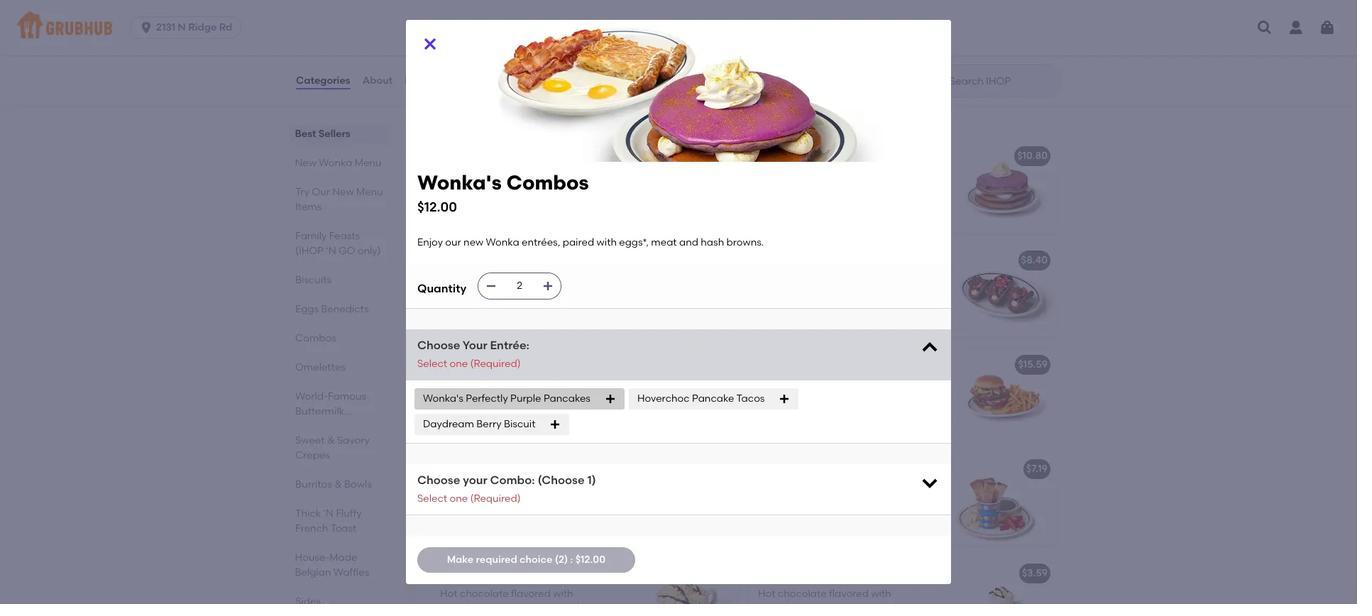 Task type: describe. For each thing, give the bounding box(es) containing it.
combos inside wonka's combos $12.00
[[506, 170, 589, 195]]

banana
[[822, 498, 861, 510]]

original gluten-friendly pancakes... $11.99
[[442, 28, 618, 57]]

1 vertical spatial daydream
[[423, 418, 474, 430]]

menu inside try our new menu items
[[356, 186, 383, 198]]

stack) for wonka's perfectly purple pancakes - (short stack)
[[652, 254, 684, 266]]

1 right egg,
[[518, 498, 522, 510]]

dipping
[[758, 512, 795, 524]]

choose your entrée: select one (required)
[[417, 339, 530, 370]]

1 wonka's perfectly purple pancake, 1 scrambled egg, 1 bacon strip and 1 sausage link
[[440, 483, 617, 524]]

wonka's
[[446, 483, 486, 495]]

berry
[[583, 408, 608, 420]]

layered for two
[[440, 289, 476, 301]]

best sellers
[[295, 128, 351, 140]]

egg,
[[494, 498, 516, 510]]

french inside thick 'n fluffy french toast
[[295, 522, 328, 535]]

sellers
[[319, 128, 351, 140]]

(full
[[938, 150, 959, 162]]

$15.59
[[1018, 359, 1048, 371]]

choose for choose your entrée:
[[417, 339, 460, 352]]

our
[[312, 186, 330, 198]]

gluten-
[[484, 28, 521, 40]]

0 vertical spatial new
[[429, 107, 463, 125]]

1 horizontal spatial tacos
[[858, 254, 887, 266]]

creamy for two
[[501, 289, 538, 301]]

world-famous buttermilk pancakes sweet & savory crepes
[[295, 390, 370, 461]]

perfectly for wonka's perfectly purple pancakes - (short stack)
[[484, 254, 527, 266]]

wonka's perfectly purple pancakes - (short stack) image
[[632, 245, 738, 337]]

biscuits
[[295, 274, 332, 286]]

0 vertical spatial hoverchoc
[[758, 254, 811, 266]]

icing, for two
[[477, 318, 503, 330]]

entrées, inside enjoy our new wonka entrées, paired with eggs*, meat and hash browns.
[[544, 170, 583, 182]]

french inside sliced french toast with a side of strawberries, banana and chocolate dipping sauce.
[[790, 483, 823, 495]]

wonka inside new wonka menu tab
[[319, 157, 353, 169]]

famous
[[328, 390, 366, 403]]

choose your combo: (choose 1) select one (required)
[[417, 474, 596, 504]]

0 vertical spatial daydream berry biscuit
[[440, 359, 555, 371]]

glitter for two purple buttermilk pancakes layered with creamy cheesecake mousse & topped with purple cream cheese icing, whipped topping and gold glitter sugar.
[[464, 332, 492, 344]]

link
[[483, 512, 500, 524]]

reviews button
[[404, 55, 445, 106]]

and inside 'four purple buttermilk pancakes layered with creamy cheesecake mousse & topped with purple cream cheese icing, whipped topping and gold glitter sugar.'
[[908, 213, 927, 225]]

magical
[[455, 463, 495, 475]]

0 horizontal spatial meat
[[495, 185, 520, 197]]

bacon
[[524, 498, 555, 510]]

original
[[442, 28, 482, 40]]

buttermilk
[[295, 405, 344, 417]]

& inside the 'world-famous buttermilk pancakes sweet & savory crepes'
[[327, 434, 335, 447]]

willy's
[[758, 463, 789, 475]]

1 vertical spatial entrées,
[[522, 236, 560, 248]]

bowls
[[344, 478, 372, 491]]

1 vertical spatial paired
[[563, 236, 594, 248]]

syrup, for strawberry
[[494, 602, 523, 604]]

combos tab
[[295, 331, 384, 346]]

topping for four purple buttermilk pancakes layered with creamy cheesecake mousse & topped with purple cream cheese icing, whipped topping and gold glitter sugar.
[[868, 213, 906, 225]]

purple inside the warm and flaky buttermilk biscuit split and filled with creamy cheesecake mousse, a mixed berry topping, topped with purple cream cheese icing and powdered sugar.
[[543, 422, 575, 434]]

0 horizontal spatial jr.
[[440, 463, 452, 475]]

house-made belgian waffles tab
[[295, 550, 384, 580]]

try our new menu items tab
[[295, 185, 384, 214]]

0 vertical spatial paired
[[585, 170, 617, 182]]

0 vertical spatial toast
[[842, 463, 868, 475]]

eggs benedicts
[[295, 303, 369, 315]]

1 vertical spatial berry
[[477, 418, 502, 430]]

scrumdiddlyumptious for scrumdiddlyumptious jr. strawberry hot chocolate
[[758, 567, 865, 580]]

wonka's combos $12.00
[[417, 170, 589, 215]]

wonka's for wonka's perfectly purple pancakes
[[423, 393, 463, 405]]

purple right four on the right of page
[[782, 170, 813, 182]]

belgian
[[295, 566, 332, 579]]

1 vertical spatial our
[[445, 236, 461, 248]]

made
[[330, 552, 358, 564]]

0 horizontal spatial eggs*,
[[463, 185, 492, 197]]

breakfast
[[497, 463, 544, 475]]

only)
[[358, 245, 381, 257]]

a inside the warm and flaky buttermilk biscuit split and filled with creamy cheesecake mousse, a mixed berry topping, topped with purple cream cheese icing and powdered sugar.
[[543, 408, 549, 420]]

1 vertical spatial hoverchoc pancake tacos
[[637, 393, 765, 405]]

scrumdiddlyumptious for scrumdiddlyumptious strawberry hot chocolate
[[440, 567, 547, 580]]

buttermilk for four
[[815, 170, 865, 182]]

$12.00 +
[[696, 150, 732, 162]]

svg image inside main navigation navigation
[[1319, 19, 1336, 36]]

about button
[[362, 55, 393, 106]]

whipped for four
[[823, 213, 865, 225]]

0 vertical spatial our
[[468, 170, 484, 182]]

thick
[[295, 508, 321, 520]]

select inside choose your combo: (choose 1) select one (required)
[[417, 492, 447, 504]]

2 strawberry from the left
[[882, 567, 936, 580]]

side
[[884, 483, 903, 495]]

mousse for four
[[758, 199, 795, 211]]

1 vertical spatial hoverchoc
[[637, 393, 690, 405]]

pancakes...
[[562, 28, 618, 40]]

medley
[[546, 463, 582, 475]]

flavored for strawberry
[[511, 588, 551, 600]]

omelettes tab
[[295, 360, 384, 375]]

1 horizontal spatial hash
[[701, 236, 724, 248]]

wonka's perfectly purple pancakes
[[423, 393, 591, 405]]

cheesecake inside the warm and flaky buttermilk biscuit split and filled with creamy cheesecake mousse, a mixed berry topping, topped with purple cream cheese icing and powdered sugar.
[[440, 408, 498, 420]]

choose for choose your combo: (choose 1)
[[417, 474, 460, 487]]

combos inside tab
[[295, 332, 336, 344]]

two purple buttermilk pancakes layered with creamy cheesecake mousse & topped with purple cream cheese icing, whipped topping and gold glitter sugar.
[[440, 274, 615, 344]]

pancakes for wonka's perfectly purple pancakes - (full stack)
[[882, 150, 929, 162]]

(2)
[[555, 554, 568, 566]]

0 vertical spatial hoverchoc pancake tacos
[[758, 254, 887, 266]]

& inside tab
[[334, 478, 342, 491]]

make
[[447, 554, 474, 566]]

sauce.
[[798, 512, 829, 524]]

0 horizontal spatial pancake
[[692, 393, 734, 405]]

0 vertical spatial new wonka menu
[[429, 107, 563, 125]]

1 vertical spatial enjoy our new wonka entrées, paired with eggs*, meat and hash browns.
[[417, 236, 764, 248]]

willy's jr. french toast dippers
[[758, 463, 908, 475]]

about
[[363, 74, 393, 86]]

topped inside 'four purple buttermilk pancakes layered with creamy cheesecake mousse & topped with purple cream cheese icing, whipped topping and gold glitter sugar.'
[[807, 199, 843, 211]]

pancakes for two purple buttermilk pancakes layered with creamy cheesecake mousse & topped with purple cream cheese icing, whipped topping and gold glitter sugar.
[[547, 274, 594, 287]]

biscuit
[[570, 379, 602, 391]]

$8.40
[[1021, 254, 1048, 266]]

whipped for two
[[505, 318, 547, 330]]

0 vertical spatial new
[[486, 170, 506, 182]]

and inside sliced french toast with a side of strawberries, banana and chocolate dipping sauce.
[[863, 498, 882, 510]]

crepes
[[295, 449, 330, 461]]

jr. magical breakfast medley image
[[632, 454, 738, 546]]

willy's jr. french toast dippers image
[[950, 454, 1056, 546]]

new wonka menu tab
[[295, 155, 384, 170]]

entrée:
[[490, 339, 530, 352]]

eggs benedicts tab
[[295, 302, 384, 317]]

1 horizontal spatial pancake
[[813, 254, 856, 266]]

2131
[[156, 21, 176, 33]]

new inside try our new menu items
[[332, 186, 354, 198]]

feasts
[[329, 230, 360, 242]]

1 left 'wonka's' in the bottom of the page
[[440, 483, 444, 495]]

scrambled
[[440, 498, 492, 510]]

creamy inside the warm and flaky buttermilk biscuit split and filled with creamy cheesecake mousse, a mixed berry topping, topped with purple cream cheese icing and powdered sugar.
[[532, 393, 569, 405]]

hash inside enjoy our new wonka entrées, paired with eggs*, meat and hash browns.
[[544, 185, 568, 197]]

and inside two purple buttermilk pancakes layered with creamy cheesecake mousse & topped with purple cream cheese icing, whipped topping and gold glitter sugar.
[[590, 318, 609, 330]]

world-famous buttermilk pancakes tab
[[295, 389, 384, 432]]

hoverchoc pancake tacos image
[[950, 245, 1056, 337]]

purple for wonka's perfectly purple pancakes - (full stack)
[[848, 150, 879, 162]]

big brunch
[[760, 28, 813, 40]]

burritos
[[295, 478, 332, 491]]

sweet & savory crepes tab
[[295, 433, 384, 463]]

best
[[295, 128, 317, 140]]

sweet
[[295, 434, 325, 447]]

categories
[[296, 74, 350, 86]]

mousse,
[[501, 408, 540, 420]]

menu inside new wonka menu tab
[[355, 157, 382, 169]]

1 horizontal spatial meat
[[651, 236, 677, 248]]

buttermilk inside the warm and flaky buttermilk biscuit split and filled with creamy cheesecake mousse, a mixed berry topping, topped with purple cream cheese icing and powdered sugar.
[[519, 379, 568, 391]]

sliced
[[758, 483, 787, 495]]

1)
[[587, 474, 596, 487]]

family feasts (ihop 'n go only) tab
[[295, 229, 384, 258]]

0 vertical spatial $12.00
[[696, 150, 726, 162]]

'n inside thick 'n fluffy french toast
[[323, 508, 334, 520]]

new wonka menu inside tab
[[295, 157, 382, 169]]

rd
[[219, 21, 232, 33]]

friendly
[[521, 28, 560, 40]]

go
[[339, 245, 355, 257]]

1 horizontal spatial $12.00
[[576, 554, 606, 566]]

cream inside the warm and flaky buttermilk biscuit split and filled with creamy cheesecake mousse, a mixed berry topping, topped with purple cream cheese icing and powdered sugar.
[[577, 422, 608, 434]]

gold for four purple buttermilk pancakes layered with creamy cheesecake mousse & topped with purple cream cheese icing, whipped topping and gold glitter sugar.
[[758, 228, 780, 240]]

(ihop
[[295, 245, 324, 257]]

warm
[[440, 379, 470, 391]]

two
[[440, 274, 459, 287]]

$11.99
[[442, 45, 469, 57]]

four purple buttermilk pancakes layered with creamy cheesecake mousse & topped with purple cream cheese icing, whipped topping and gold glitter sugar.
[[758, 170, 933, 240]]

scrumdiddlyumptious strawberry hot chocolate image
[[632, 558, 738, 604]]

strawberry for scrumdiddlyumptious strawberry hot chocolate
[[440, 602, 492, 604]]

1 vertical spatial new
[[464, 236, 484, 248]]

& inside 'four purple buttermilk pancakes layered with creamy cheesecake mousse & topped with purple cream cheese icing, whipped topping and gold glitter sugar.'
[[798, 199, 805, 211]]

categories button
[[295, 55, 351, 106]]

chocolate for scrumdiddlyumptious jr. strawberry hot chocolate
[[778, 588, 827, 600]]

wonka's perfectly purple pancakes - (full stack)
[[758, 150, 993, 162]]

0 vertical spatial berry
[[494, 359, 520, 371]]

eggs
[[295, 303, 319, 315]]

wonka's perfectly purple pancakes - (short stack)
[[440, 254, 684, 266]]

thick 'n fluffy french toast
[[295, 508, 362, 535]]

topped down scrumdiddlyumptious strawberry hot chocolate
[[525, 602, 560, 604]]

cream for two purple buttermilk pancakes layered with creamy cheesecake mousse & topped with purple cream cheese icing, whipped topping and gold glitter sugar.
[[583, 303, 615, 315]]

wonka's for wonka's perfectly purple pancakes - (short stack)
[[440, 254, 481, 266]]

0 vertical spatial menu
[[522, 107, 563, 125]]

browns. inside enjoy our new wonka entrées, paired with eggs*, meat and hash browns.
[[570, 185, 607, 197]]

your
[[463, 474, 487, 487]]

icing
[[477, 436, 500, 449]]

0 vertical spatial enjoy our new wonka entrées, paired with eggs*, meat and hash browns.
[[440, 170, 617, 197]]

$10.80
[[1017, 150, 1048, 162]]

Input item quantity number field
[[504, 273, 535, 299]]

buttermilk for two
[[495, 274, 545, 287]]

wonka's for wonka's perfectly purple pancakes - (full stack)
[[758, 150, 799, 162]]



Task type: locate. For each thing, give the bounding box(es) containing it.
buttermilk inside 'four purple buttermilk pancakes layered with creamy cheesecake mousse & topped with purple cream cheese icing, whipped topping and gold glitter sugar.'
[[815, 170, 865, 182]]

perfectly for wonka's perfectly purple pancakes - (full stack)
[[802, 150, 845, 162]]

pancakes inside two purple buttermilk pancakes layered with creamy cheesecake mousse & topped with purple cream cheese icing, whipped topping and gold glitter sugar.
[[547, 274, 594, 287]]

savory
[[337, 434, 370, 447]]

required
[[476, 554, 517, 566]]

'n inside the family feasts (ihop 'n go only)
[[326, 245, 336, 257]]

select up warm
[[417, 358, 447, 370]]

pancakes for four purple buttermilk pancakes layered with creamy cheesecake mousse & topped with purple cream cheese icing, whipped topping and gold glitter sugar.
[[867, 170, 914, 182]]

cheesecake down wonka's perfectly purple pancakes - (full stack)
[[858, 185, 916, 197]]

cheesecake inside 'four purple buttermilk pancakes layered with creamy cheesecake mousse & topped with purple cream cheese icing, whipped topping and gold glitter sugar.'
[[858, 185, 916, 197]]

one inside choose your entrée: select one (required)
[[450, 358, 468, 370]]

choose inside choose your combo: (choose 1) select one (required)
[[417, 474, 460, 487]]

powdered
[[524, 436, 573, 449]]

mousse inside 'four purple buttermilk pancakes layered with creamy cheesecake mousse & topped with purple cream cheese icing, whipped topping and gold glitter sugar.'
[[758, 199, 795, 211]]

topping for two purple buttermilk pancakes layered with creamy cheesecake mousse & topped with purple cream cheese icing, whipped topping and gold glitter sugar.
[[550, 318, 588, 330]]

new right our
[[332, 186, 354, 198]]

cheese inside 'four purple buttermilk pancakes layered with creamy cheesecake mousse & topped with purple cream cheese icing, whipped topping and gold glitter sugar.'
[[758, 213, 793, 225]]

choose left the your
[[417, 339, 460, 352]]

icing, inside two purple buttermilk pancakes layered with creamy cheesecake mousse & topped with purple cream cheese icing, whipped topping and gold glitter sugar.
[[477, 318, 503, 330]]

and inside 1 wonka's perfectly purple pancake, 1 scrambled egg, 1 bacon strip and 1 sausage link
[[581, 498, 600, 510]]

perfectly up input item quantity number field
[[484, 254, 527, 266]]

new inside tab
[[295, 157, 317, 169]]

1 chocolate from the left
[[626, 567, 678, 580]]

2 syrup, from the left
[[812, 602, 841, 604]]

new down best
[[295, 157, 317, 169]]

whipped down wonka's perfectly purple pancakes - (full stack)
[[823, 213, 865, 225]]

0 vertical spatial select
[[417, 358, 447, 370]]

try
[[295, 186, 310, 198]]

$7.19 for $7.19
[[1026, 463, 1048, 475]]

1 vertical spatial -
[[614, 254, 618, 266]]

daydream berry biscuit image
[[632, 350, 738, 442]]

0 vertical spatial french
[[806, 463, 840, 475]]

select inside choose your entrée: select one (required)
[[417, 358, 447, 370]]

syrup, down scrumdiddlyumptious jr. strawberry hot chocolate
[[812, 602, 841, 604]]

gold inside 'four purple buttermilk pancakes layered with creamy cheesecake mousse & topped with purple cream cheese icing, whipped topping and gold glitter sugar.'
[[758, 228, 780, 240]]

2 horizontal spatial sugar.
[[813, 228, 842, 240]]

1 vertical spatial new
[[295, 157, 317, 169]]

1 vertical spatial whipped
[[505, 318, 547, 330]]

1 one from the top
[[450, 358, 468, 370]]

jr. for scrumdiddlyumptious strawberry hot chocolate
[[868, 567, 880, 580]]

flavored down scrumdiddlyumptious jr. strawberry hot chocolate
[[829, 588, 869, 600]]

1 horizontal spatial syrup,
[[812, 602, 841, 604]]

with inside enjoy our new wonka entrées, paired with eggs*, meat and hash browns.
[[440, 185, 460, 197]]

pancakes left (full
[[882, 150, 929, 162]]

1 horizontal spatial $7.19
[[1026, 463, 1048, 475]]

1 vertical spatial +
[[726, 463, 732, 475]]

hoverchoc pancake tacos
[[758, 254, 887, 266], [637, 393, 765, 405]]

purple up input item quantity number field
[[530, 254, 561, 266]]

world-
[[295, 390, 328, 403]]

1 horizontal spatial -
[[932, 150, 936, 162]]

hot chocolate flavored with strawberry syrup, topped wit down scrumdiddlyumptious jr. strawberry hot chocolate
[[758, 588, 915, 604]]

cream down wonka's perfectly purple pancakes - (full stack)
[[901, 199, 933, 211]]

buttermilk down wonka's perfectly purple pancakes - (short stack)
[[495, 274, 545, 287]]

new wonka menu
[[429, 107, 563, 125], [295, 157, 382, 169]]

cheese inside two purple buttermilk pancakes layered with creamy cheesecake mousse & topped with purple cream cheese icing, whipped topping and gold glitter sugar.
[[440, 318, 475, 330]]

cream down wonka's perfectly purple pancakes - (short stack)
[[583, 303, 615, 315]]

2 strawberry from the left
[[758, 602, 810, 604]]

(required) inside choose your combo: (choose 1) select one (required)
[[470, 492, 521, 504]]

thick 'n fluffy french toast tab
[[295, 506, 384, 536]]

n
[[178, 21, 186, 33]]

1 horizontal spatial combos
[[506, 170, 589, 195]]

0 horizontal spatial $12.00
[[417, 199, 457, 215]]

choose
[[417, 339, 460, 352], [417, 474, 460, 487]]

sugar. inside 'four purple buttermilk pancakes layered with creamy cheesecake mousse & topped with purple cream cheese icing, whipped topping and gold glitter sugar.'
[[813, 228, 842, 240]]

1 horizontal spatial cheesecake
[[540, 289, 598, 301]]

fantastical wonka burger image
[[950, 350, 1056, 442]]

one up sausage
[[450, 492, 468, 504]]

layered inside 'four purple buttermilk pancakes layered with creamy cheesecake mousse & topped with purple cream cheese icing, whipped topping and gold glitter sugar.'
[[758, 185, 794, 197]]

scrumdiddlyumptious down required
[[440, 567, 547, 580]]

chocolate
[[626, 567, 678, 580], [959, 567, 1010, 580]]

tab
[[295, 594, 384, 604]]

wonka's for wonka's combos $12.00
[[417, 170, 502, 195]]

creamy up mixed on the bottom
[[532, 393, 569, 405]]

1 vertical spatial pancake
[[692, 393, 734, 405]]

biscuits tab
[[295, 273, 384, 288]]

1 right 1)
[[613, 483, 617, 495]]

biscuit down "entrée:"
[[522, 359, 555, 371]]

pancakes
[[867, 170, 914, 182], [547, 274, 594, 287]]

1 vertical spatial cheese
[[440, 318, 475, 330]]

layered for four
[[758, 185, 794, 197]]

family feasts (ihop 'n go only)
[[295, 230, 381, 257]]

select up sausage
[[417, 492, 447, 504]]

2 vertical spatial cheese
[[440, 436, 475, 449]]

choice
[[520, 554, 553, 566]]

1 vertical spatial creamy
[[501, 289, 538, 301]]

0 horizontal spatial $7.19
[[705, 463, 726, 475]]

+ for $12.00
[[726, 150, 732, 162]]

scrumdiddlyumptious strawberry hot chocolate
[[440, 567, 678, 580]]

1 vertical spatial choose
[[417, 474, 460, 487]]

(required) down "entrée:"
[[470, 358, 521, 370]]

four
[[758, 170, 779, 182]]

scrumdiddlyumptious jr. strawberry hot chocolate image
[[950, 558, 1056, 604]]

mousse down quantity
[[440, 303, 477, 315]]

topping inside two purple buttermilk pancakes layered with creamy cheesecake mousse & topped with purple cream cheese icing, whipped topping and gold glitter sugar.
[[550, 318, 588, 330]]

stack) right (short
[[652, 254, 684, 266]]

0 vertical spatial choose
[[417, 339, 460, 352]]

1 syrup, from the left
[[494, 602, 523, 604]]

1 down pancake,
[[603, 498, 606, 510]]

$7.19 +
[[705, 463, 732, 475]]

cheese inside the warm and flaky buttermilk biscuit split and filled with creamy cheesecake mousse, a mixed berry topping, topped with purple cream cheese icing and powdered sugar.
[[440, 436, 475, 449]]

creamy inside 'four purple buttermilk pancakes layered with creamy cheesecake mousse & topped with purple cream cheese icing, whipped topping and gold glitter sugar.'
[[819, 185, 856, 197]]

house-made belgian waffles
[[295, 552, 370, 579]]

2131 n ridge rd
[[156, 21, 232, 33]]

2 vertical spatial buttermilk
[[519, 379, 568, 391]]

0 horizontal spatial stack)
[[652, 254, 684, 266]]

pancakes inside 'four purple buttermilk pancakes layered with creamy cheesecake mousse & topped with purple cream cheese icing, whipped topping and gold glitter sugar.'
[[867, 170, 914, 182]]

hash up the $7.79
[[701, 236, 724, 248]]

sugar. inside the warm and flaky buttermilk biscuit split and filled with creamy cheesecake mousse, a mixed berry topping, topped with purple cream cheese icing and powdered sugar.
[[576, 436, 605, 449]]

pancakes down buttermilk
[[295, 420, 342, 432]]

- for (full
[[932, 150, 936, 162]]

2 select from the top
[[417, 492, 447, 504]]

your
[[463, 339, 487, 352]]

fluffy
[[336, 508, 362, 520]]

0 vertical spatial entrées,
[[544, 170, 583, 182]]

1 horizontal spatial toast
[[842, 463, 868, 475]]

layered
[[758, 185, 794, 197], [440, 289, 476, 301]]

0 vertical spatial cream
[[901, 199, 933, 211]]

(choose
[[538, 474, 585, 487]]

big
[[760, 28, 776, 40]]

sugar. inside two purple buttermilk pancakes layered with creamy cheesecake mousse & topped with purple cream cheese icing, whipped topping and gold glitter sugar.
[[495, 332, 524, 344]]

whipped up "entrée:"
[[505, 318, 547, 330]]

layered down two
[[440, 289, 476, 301]]

topped
[[807, 199, 843, 211], [489, 303, 525, 315], [483, 422, 518, 434], [525, 602, 560, 604], [843, 602, 878, 604]]

topped up icing at the bottom left of page
[[483, 422, 518, 434]]

cheese down topping,
[[440, 436, 475, 449]]

split
[[440, 393, 460, 405]]

berry down "entrée:"
[[494, 359, 520, 371]]

purple for wonka's perfectly purple pancakes
[[510, 393, 541, 405]]

search icon image
[[927, 72, 944, 89]]

1 horizontal spatial strawberry
[[882, 567, 936, 580]]

mousse inside two purple buttermilk pancakes layered with creamy cheesecake mousse & topped with purple cream cheese icing, whipped topping and gold glitter sugar.
[[440, 303, 477, 315]]

1 vertical spatial $12.00
[[417, 199, 457, 215]]

0 vertical spatial tacos
[[858, 254, 887, 266]]

burritos & bowls tab
[[295, 477, 384, 492]]

purple down mixed on the bottom
[[543, 422, 575, 434]]

family
[[295, 230, 327, 242]]

1 horizontal spatial new wonka menu
[[429, 107, 563, 125]]

glitter
[[782, 228, 810, 240], [464, 332, 492, 344]]

creamy for four
[[819, 185, 856, 197]]

purple up mousse,
[[510, 393, 541, 405]]

buttermilk down wonka's perfectly purple pancakes - (full stack)
[[815, 170, 865, 182]]

perfectly up egg,
[[488, 483, 531, 495]]

with inside sliced french toast with a side of strawberries, banana and chocolate dipping sauce.
[[852, 483, 872, 495]]

0 vertical spatial layered
[[758, 185, 794, 197]]

1 horizontal spatial scrumdiddlyumptious
[[758, 567, 865, 580]]

2131 n ridge rd button
[[130, 16, 247, 39]]

gold down four on the right of page
[[758, 228, 780, 240]]

1 (required) from the top
[[470, 358, 521, 370]]

purple right two
[[462, 274, 493, 287]]

whipped inside two purple buttermilk pancakes layered with creamy cheesecake mousse & topped with purple cream cheese icing, whipped topping and gold glitter sugar.
[[505, 318, 547, 330]]

0 vertical spatial browns.
[[570, 185, 607, 197]]

syrup, for jr.
[[812, 602, 841, 604]]

1 + from the top
[[726, 150, 732, 162]]

jr. magical breakfast medley
[[440, 463, 582, 475]]

chocolate
[[885, 498, 934, 510], [460, 588, 509, 600], [778, 588, 827, 600]]

scrumdiddlyumptious
[[440, 567, 547, 580], [758, 567, 865, 580]]

2 hot chocolate flavored with strawberry syrup, topped wit from the left
[[758, 588, 915, 604]]

1 horizontal spatial whipped
[[823, 213, 865, 225]]

0 vertical spatial biscuit
[[522, 359, 555, 371]]

french up toast
[[806, 463, 840, 475]]

daydream berry biscuit up icing at the bottom left of page
[[423, 418, 536, 430]]

0 horizontal spatial new wonka menu
[[295, 157, 382, 169]]

flavored down make required choice (2) : $12.00
[[511, 588, 551, 600]]

0 horizontal spatial gold
[[440, 332, 462, 344]]

2 vertical spatial french
[[295, 522, 328, 535]]

purple up bacon
[[533, 483, 564, 495]]

2 (required) from the top
[[470, 492, 521, 504]]

main navigation navigation
[[0, 0, 1357, 55]]

one up warm
[[450, 358, 468, 370]]

paired
[[585, 170, 617, 182], [563, 236, 594, 248]]

1 horizontal spatial flavored
[[829, 588, 869, 600]]

(short
[[620, 254, 650, 266]]

0 vertical spatial pancake
[[813, 254, 856, 266]]

creamy down wonka's perfectly purple pancakes - (full stack)
[[819, 185, 856, 197]]

cheesecake up topping,
[[440, 408, 498, 420]]

creamy inside two purple buttermilk pancakes layered with creamy cheesecake mousse & topped with purple cream cheese icing, whipped topping and gold glitter sugar.
[[501, 289, 538, 301]]

1 scrumdiddlyumptious from the left
[[440, 567, 547, 580]]

pancake up $7.19 + on the bottom right of page
[[692, 393, 734, 405]]

0 vertical spatial 'n
[[326, 245, 336, 257]]

0 horizontal spatial sugar.
[[495, 332, 524, 344]]

new down reviews button
[[429, 107, 463, 125]]

chocolate for scrumdiddlyumptious strawberry hot chocolate
[[460, 588, 509, 600]]

topped inside two purple buttermilk pancakes layered with creamy cheesecake mousse & topped with purple cream cheese icing, whipped topping and gold glitter sugar.
[[489, 303, 525, 315]]

cream inside two purple buttermilk pancakes layered with creamy cheesecake mousse & topped with purple cream cheese icing, whipped topping and gold glitter sugar.
[[583, 303, 615, 315]]

french down thick
[[295, 522, 328, 535]]

$12.00 inside wonka's combos $12.00
[[417, 199, 457, 215]]

layered inside two purple buttermilk pancakes layered with creamy cheesecake mousse & topped with purple cream cheese icing, whipped topping and gold glitter sugar.
[[440, 289, 476, 301]]

0 horizontal spatial new
[[464, 236, 484, 248]]

scrumdiddlyumptious down sauce.
[[758, 567, 865, 580]]

glitter for four purple buttermilk pancakes layered with creamy cheesecake mousse & topped with purple cream cheese icing, whipped topping and gold glitter sugar.
[[782, 228, 810, 240]]

enjoy inside enjoy our new wonka entrées, paired with eggs*, meat and hash browns.
[[440, 170, 466, 182]]

syrup,
[[494, 602, 523, 604], [812, 602, 841, 604]]

choose inside choose your entrée: select one (required)
[[417, 339, 460, 352]]

&
[[798, 199, 805, 211], [480, 303, 487, 315], [327, 434, 335, 447], [334, 478, 342, 491]]

french up strawberries,
[[790, 483, 823, 495]]

0 horizontal spatial mousse
[[440, 303, 477, 315]]

flavored for jr.
[[829, 588, 869, 600]]

daydream down split
[[423, 418, 474, 430]]

stack)
[[961, 150, 993, 162], [652, 254, 684, 266]]

hash
[[544, 185, 568, 197], [701, 236, 724, 248]]

svg image
[[1257, 19, 1274, 36], [139, 21, 153, 35], [920, 338, 940, 358], [550, 419, 561, 430]]

best sellers tab
[[295, 126, 384, 141]]

1 hot chocolate flavored with strawberry syrup, topped wit from the left
[[440, 588, 597, 604]]

-
[[932, 150, 936, 162], [614, 254, 618, 266]]

filled
[[484, 393, 507, 405]]

daydream berry biscuit
[[440, 359, 555, 371], [423, 418, 536, 430]]

pancake
[[813, 254, 856, 266], [692, 393, 734, 405]]

cheese for four purple buttermilk pancakes layered with creamy cheesecake mousse & topped with purple cream cheese icing, whipped topping and gold glitter sugar.
[[758, 213, 793, 225]]

wonka's perfectly purple pancakes - (full stack) image
[[950, 141, 1056, 233]]

0 vertical spatial hash
[[544, 185, 568, 197]]

cheesecake inside two purple buttermilk pancakes layered with creamy cheesecake mousse & topped with purple cream cheese icing, whipped topping and gold glitter sugar.
[[540, 289, 598, 301]]

- left (short
[[614, 254, 618, 266]]

1 $7.19 from the left
[[705, 463, 726, 475]]

0 vertical spatial combos
[[506, 170, 589, 195]]

a left mixed on the bottom
[[543, 408, 549, 420]]

cheesecake down wonka's perfectly purple pancakes - (short stack)
[[540, 289, 598, 301]]

2 $7.19 from the left
[[1026, 463, 1048, 475]]

'n left the go
[[326, 245, 336, 257]]

biscuit down 'wonka's perfectly purple pancakes'
[[504, 418, 536, 430]]

wonka's inside wonka's combos $12.00
[[417, 170, 502, 195]]

purple
[[782, 170, 813, 182], [868, 199, 899, 211], [462, 274, 493, 287], [550, 303, 581, 315], [543, 422, 575, 434]]

0 vertical spatial icing,
[[795, 213, 821, 225]]

1 select from the top
[[417, 358, 447, 370]]

perfectly down flaky
[[466, 393, 508, 405]]

layered down four on the right of page
[[758, 185, 794, 197]]

pancake down 'four purple buttermilk pancakes layered with creamy cheesecake mousse & topped with purple cream cheese icing, whipped topping and gold glitter sugar.'
[[813, 254, 856, 266]]

1 horizontal spatial a
[[875, 483, 881, 495]]

house-
[[295, 552, 330, 564]]

2 + from the top
[[726, 463, 732, 475]]

1 vertical spatial menu
[[355, 157, 382, 169]]

+ for $7.19
[[726, 463, 732, 475]]

enjoy our new wonka entrées, paired with eggs*, meat and hash browns.
[[440, 170, 617, 197], [417, 236, 764, 248]]

mousse down four on the right of page
[[758, 199, 795, 211]]

stack) for wonka's perfectly purple pancakes - (full stack)
[[961, 150, 993, 162]]

gold left the your
[[440, 332, 462, 344]]

purple down wonka's perfectly purple pancakes - (short stack)
[[550, 303, 581, 315]]

pancakes down wonka's perfectly purple pancakes - (short stack)
[[547, 274, 594, 287]]

svg image inside 2131 n ridge rd button
[[139, 21, 153, 35]]

buttermilk
[[815, 170, 865, 182], [495, 274, 545, 287], [519, 379, 568, 391]]

$7.79
[[707, 254, 730, 266]]

0 horizontal spatial topping
[[550, 318, 588, 330]]

Search IHOP search field
[[948, 75, 1057, 88]]

glitter inside 'four purple buttermilk pancakes layered with creamy cheesecake mousse & topped with purple cream cheese icing, whipped topping and gold glitter sugar.'
[[782, 228, 810, 240]]

0 horizontal spatial tacos
[[737, 393, 765, 405]]

topped down scrumdiddlyumptious jr. strawberry hot chocolate
[[843, 602, 878, 604]]

sugar.
[[813, 228, 842, 240], [495, 332, 524, 344], [576, 436, 605, 449]]

- for (short
[[614, 254, 618, 266]]

mousse for two
[[440, 303, 477, 315]]

benedicts
[[321, 303, 369, 315]]

sliced french toast with a side of strawberries, banana and chocolate dipping sauce.
[[758, 483, 934, 524]]

pancakes for wonka's perfectly purple pancakes - (short stack)
[[564, 254, 611, 266]]

perfectly for wonka's perfectly purple pancakes
[[466, 393, 508, 405]]

1 horizontal spatial new
[[332, 186, 354, 198]]

1 horizontal spatial gold
[[758, 228, 780, 240]]

1 horizontal spatial topping
[[868, 213, 906, 225]]

2 flavored from the left
[[829, 588, 869, 600]]

cheesecake for four purple buttermilk pancakes layered with creamy cheesecake mousse & topped with purple cream cheese icing, whipped topping and gold glitter sugar.
[[858, 185, 916, 197]]

topping inside 'four purple buttermilk pancakes layered with creamy cheesecake mousse & topped with purple cream cheese icing, whipped topping and gold glitter sugar.'
[[868, 213, 906, 225]]

cheese up the your
[[440, 318, 475, 330]]

cream for four purple buttermilk pancakes layered with creamy cheesecake mousse & topped with purple cream cheese icing, whipped topping and gold glitter sugar.
[[901, 199, 933, 211]]

0 horizontal spatial browns.
[[570, 185, 607, 197]]

toast inside thick 'n fluffy french toast
[[331, 522, 357, 535]]

0 horizontal spatial a
[[543, 408, 549, 420]]

2 one from the top
[[450, 492, 468, 504]]

2 vertical spatial $12.00
[[576, 554, 606, 566]]

icing, for four
[[795, 213, 821, 225]]

pancakes for wonka's perfectly purple pancakes
[[544, 393, 591, 405]]

combo:
[[490, 474, 535, 487]]

1 vertical spatial 'n
[[323, 508, 334, 520]]

strip
[[558, 498, 579, 510]]

a left side on the bottom
[[875, 483, 881, 495]]

1 vertical spatial eggs*,
[[619, 236, 649, 248]]

perfectly inside 1 wonka's perfectly purple pancake, 1 scrambled egg, 1 bacon strip and 1 sausage link
[[488, 483, 531, 495]]

1 vertical spatial glitter
[[464, 332, 492, 344]]

topping,
[[440, 422, 481, 434]]

(required) up link
[[470, 492, 521, 504]]

topping down wonka's perfectly purple pancakes - (full stack)
[[868, 213, 906, 225]]

pancakes up mixed on the bottom
[[544, 393, 591, 405]]

purple inside 1 wonka's perfectly purple pancake, 1 scrambled egg, 1 bacon strip and 1 sausage link
[[533, 483, 564, 495]]

items
[[295, 201, 322, 213]]

2 choose from the top
[[417, 474, 460, 487]]

hot chocolate flavored with strawberry syrup, topped wit for strawberry
[[440, 588, 597, 604]]

$7.19 for $7.19 +
[[705, 463, 726, 475]]

1 vertical spatial daydream berry biscuit
[[423, 418, 536, 430]]

1 vertical spatial combos
[[295, 332, 336, 344]]

daydream down the your
[[440, 359, 492, 371]]

berry up icing at the bottom left of page
[[477, 418, 502, 430]]

select
[[417, 358, 447, 370], [417, 492, 447, 504]]

and inside enjoy our new wonka entrées, paired with eggs*, meat and hash browns.
[[523, 185, 542, 197]]

gold inside two purple buttermilk pancakes layered with creamy cheesecake mousse & topped with purple cream cheese icing, whipped topping and gold glitter sugar.
[[440, 332, 462, 344]]

one inside choose your combo: (choose 1) select one (required)
[[450, 492, 468, 504]]

brunch
[[779, 28, 813, 40]]

1 strawberry from the left
[[440, 602, 492, 604]]

cheese down four on the right of page
[[758, 213, 793, 225]]

0 horizontal spatial hash
[[544, 185, 568, 197]]

1 vertical spatial biscuit
[[504, 418, 536, 430]]

daydream berry biscuit up flaky
[[440, 359, 555, 371]]

cheese for two purple buttermilk pancakes layered with creamy cheesecake mousse & topped with purple cream cheese icing, whipped topping and gold glitter sugar.
[[440, 318, 475, 330]]

2 scrumdiddlyumptious from the left
[[758, 567, 865, 580]]

pancakes down wonka's perfectly purple pancakes - (full stack)
[[867, 170, 914, 182]]

2 chocolate from the left
[[959, 567, 1010, 580]]

strawberry for scrumdiddlyumptious jr. strawberry hot chocolate
[[758, 602, 810, 604]]

$15.59 button
[[750, 350, 1056, 442]]

0 horizontal spatial our
[[445, 236, 461, 248]]

1 vertical spatial enjoy
[[417, 236, 443, 248]]

1 vertical spatial pancakes
[[547, 274, 594, 287]]

hot chocolate flavored with strawberry syrup, topped wit for jr.
[[758, 588, 915, 604]]

1 horizontal spatial hoverchoc
[[758, 254, 811, 266]]

& inside two purple buttermilk pancakes layered with creamy cheesecake mousse & topped with purple cream cheese icing, whipped topping and gold glitter sugar.
[[480, 303, 487, 315]]

one
[[450, 358, 468, 370], [450, 492, 468, 504]]

1 strawberry from the left
[[550, 567, 604, 580]]

sugar. for two purple buttermilk pancakes layered with creamy cheesecake mousse & topped with purple cream cheese icing, whipped topping and gold glitter sugar.
[[495, 332, 524, 344]]

wonka's combos image
[[632, 141, 738, 233]]

'n right thick
[[323, 508, 334, 520]]

1 horizontal spatial hot chocolate flavored with strawberry syrup, topped wit
[[758, 588, 915, 604]]

purple for wonka's perfectly purple pancakes - (short stack)
[[530, 254, 561, 266]]

topped down input item quantity number field
[[489, 303, 525, 315]]

waffles
[[334, 566, 370, 579]]

glitter inside two purple buttermilk pancakes layered with creamy cheesecake mousse & topped with purple cream cheese icing, whipped topping and gold glitter sugar.
[[464, 332, 492, 344]]

purple up 'four purple buttermilk pancakes layered with creamy cheesecake mousse & topped with purple cream cheese icing, whipped topping and gold glitter sugar.'
[[848, 150, 879, 162]]

topped inside the warm and flaky buttermilk biscuit split and filled with creamy cheesecake mousse, a mixed berry topping, topped with purple cream cheese icing and powdered sugar.
[[483, 422, 518, 434]]

toast up toast
[[842, 463, 868, 475]]

toast down fluffy at the bottom of the page
[[331, 522, 357, 535]]

1 horizontal spatial eggs*,
[[619, 236, 649, 248]]

0 vertical spatial enjoy
[[440, 170, 466, 182]]

buttermilk inside two purple buttermilk pancakes layered with creamy cheesecake mousse & topped with purple cream cheese icing, whipped topping and gold glitter sugar.
[[495, 274, 545, 287]]

icing, inside 'four purple buttermilk pancakes layered with creamy cheesecake mousse & topped with purple cream cheese icing, whipped topping and gold glitter sugar.'
[[795, 213, 821, 225]]

1 flavored from the left
[[511, 588, 551, 600]]

choose up 'scrambled'
[[417, 474, 460, 487]]

1 vertical spatial meat
[[651, 236, 677, 248]]

creamy up "entrée:"
[[501, 289, 538, 301]]

cream inside 'four purple buttermilk pancakes layered with creamy cheesecake mousse & topped with purple cream cheese icing, whipped topping and gold glitter sugar.'
[[901, 199, 933, 211]]

topping
[[868, 213, 906, 225], [550, 318, 588, 330]]

cheesecake
[[858, 185, 916, 197], [540, 289, 598, 301], [440, 408, 498, 420]]

sugar. for four purple buttermilk pancakes layered with creamy cheesecake mousse & topped with purple cream cheese icing, whipped topping and gold glitter sugar.
[[813, 228, 842, 240]]

(required) inside choose your entrée: select one (required)
[[470, 358, 521, 370]]

perfectly up 'four purple buttermilk pancakes layered with creamy cheesecake mousse & topped with purple cream cheese icing, whipped topping and gold glitter sugar.'
[[802, 150, 845, 162]]

2 vertical spatial cheesecake
[[440, 408, 498, 420]]

1 horizontal spatial strawberry
[[758, 602, 810, 604]]

(required)
[[470, 358, 521, 370], [470, 492, 521, 504]]

pancakes inside the 'world-famous buttermilk pancakes sweet & savory crepes'
[[295, 420, 342, 432]]

pancake,
[[566, 483, 611, 495]]

jr. for jr. magical breakfast medley
[[792, 463, 804, 475]]

purple down wonka's perfectly purple pancakes - (full stack)
[[868, 199, 899, 211]]

1 vertical spatial mousse
[[440, 303, 477, 315]]

whipped inside 'four purple buttermilk pancakes layered with creamy cheesecake mousse & topped with purple cream cheese icing, whipped topping and gold glitter sugar.'
[[823, 213, 865, 225]]

hot chocolate flavored with strawberry syrup, topped wit down make required choice (2) : $12.00
[[440, 588, 597, 604]]

1 horizontal spatial browns.
[[727, 236, 764, 248]]

quantity
[[417, 282, 467, 295]]

0 horizontal spatial flavored
[[511, 588, 551, 600]]

2 horizontal spatial jr.
[[868, 567, 880, 580]]

0 vertical spatial whipped
[[823, 213, 865, 225]]

toast
[[825, 483, 850, 495]]

$7.19
[[705, 463, 726, 475], [1026, 463, 1048, 475]]

1 vertical spatial select
[[417, 492, 447, 504]]

1 horizontal spatial glitter
[[782, 228, 810, 240]]

mixed
[[551, 408, 581, 420]]

cheesecake for two purple buttermilk pancakes layered with creamy cheesecake mousse & topped with purple cream cheese icing, whipped topping and gold glitter sugar.
[[540, 289, 598, 301]]

hash up wonka's perfectly purple pancakes - (short stack)
[[544, 185, 568, 197]]

topped down wonka's perfectly purple pancakes - (full stack)
[[807, 199, 843, 211]]

pancakes left (short
[[564, 254, 611, 266]]

syrup, down required
[[494, 602, 523, 604]]

jr.
[[440, 463, 452, 475], [792, 463, 804, 475], [868, 567, 880, 580]]

a inside sliced french toast with a side of strawberries, banana and chocolate dipping sauce.
[[875, 483, 881, 495]]

- left (full
[[932, 150, 936, 162]]

$3.59
[[1022, 567, 1048, 580]]

cream down berry
[[577, 422, 608, 434]]

0 vertical spatial daydream
[[440, 359, 492, 371]]

chocolate inside sliced french toast with a side of strawberries, banana and chocolate dipping sauce.
[[885, 498, 934, 510]]

0 horizontal spatial combos
[[295, 332, 336, 344]]

buttermilk up mousse,
[[519, 379, 568, 391]]

0 vertical spatial meat
[[495, 185, 520, 197]]

topping up biscuit in the left bottom of the page
[[550, 318, 588, 330]]

berry
[[494, 359, 520, 371], [477, 418, 502, 430]]

meat
[[495, 185, 520, 197], [651, 236, 677, 248]]

gold for two purple buttermilk pancakes layered with creamy cheesecake mousse & topped with purple cream cheese icing, whipped topping and gold glitter sugar.
[[440, 332, 462, 344]]

1 vertical spatial sugar.
[[495, 332, 524, 344]]

0 vertical spatial eggs*,
[[463, 185, 492, 197]]

strawberry
[[550, 567, 604, 580], [882, 567, 936, 580]]

svg image
[[1319, 19, 1336, 36], [422, 36, 439, 53], [486, 281, 497, 292], [543, 281, 554, 292], [605, 393, 616, 405], [779, 393, 790, 405], [920, 473, 940, 493]]

1 choose from the top
[[417, 339, 460, 352]]

gold
[[758, 228, 780, 240], [440, 332, 462, 344]]

stack) right (full
[[961, 150, 993, 162]]

$12.00
[[696, 150, 726, 162], [417, 199, 457, 215], [576, 554, 606, 566]]



Task type: vqa. For each thing, say whether or not it's contained in the screenshot.
French to the top
yes



